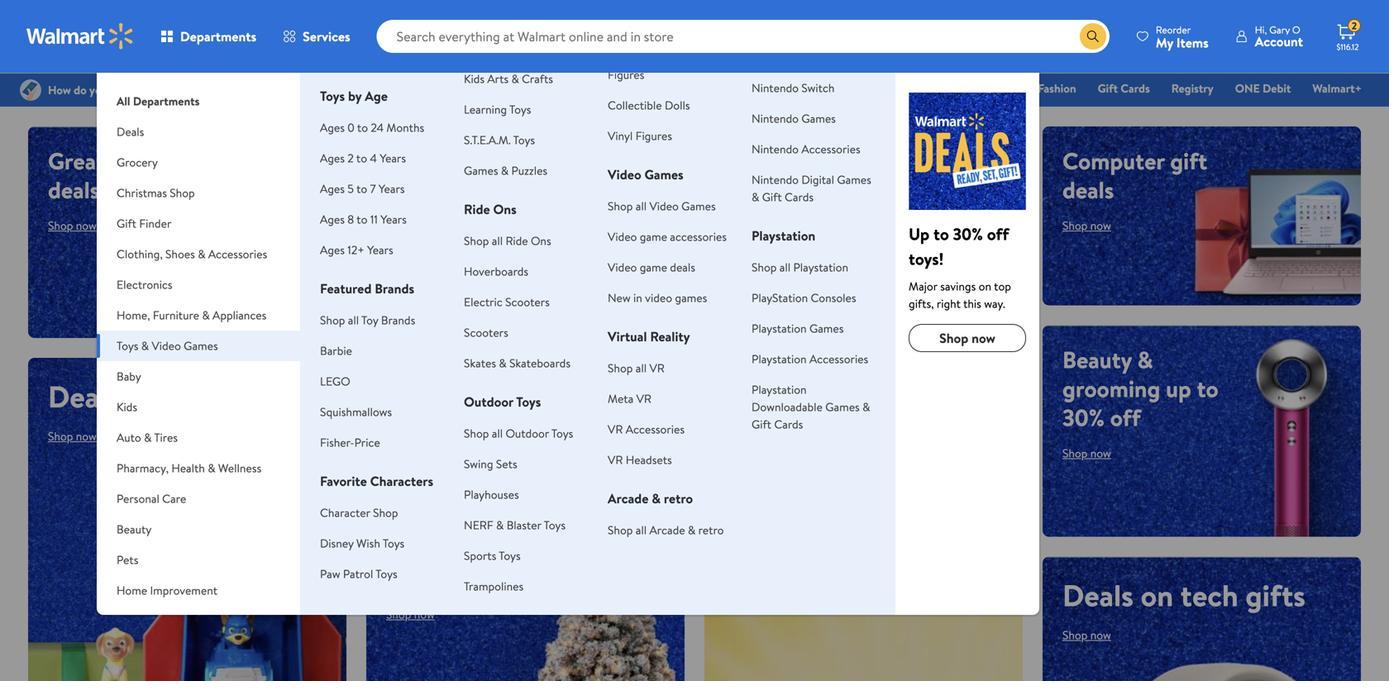 Task type: locate. For each thing, give the bounding box(es) containing it.
christmas up nintendo games
[[741, 80, 792, 96]]

4 ages from the top
[[320, 211, 345, 227]]

search icon image
[[1087, 30, 1100, 43]]

ages left 5
[[320, 181, 345, 197]]

electronics inside dropdown button
[[117, 277, 173, 293]]

Walmart Site-Wide search field
[[377, 20, 1110, 53]]

arcade down vr headsets link
[[608, 490, 649, 508]]

video down vinyl
[[608, 165, 642, 184]]

to inside up to 30% off seasonal decor
[[421, 534, 443, 566]]

one debit
[[1235, 80, 1291, 96]]

& right nerf
[[496, 517, 504, 533]]

1 vertical spatial toy
[[361, 312, 378, 328]]

collectible inside collectible action figures
[[608, 49, 662, 65]]

accessories inside dropdown button
[[208, 246, 267, 262]]

outdoor
[[464, 393, 514, 411], [506, 426, 549, 442]]

1 horizontal spatial ons
[[531, 233, 551, 249]]

meta vr link
[[608, 391, 652, 407]]

0 horizontal spatial home
[[117, 583, 147, 599]]

toys & video games button
[[97, 331, 300, 361]]

deals on tech gifts
[[1063, 575, 1306, 616]]

to inside beauty & grooming up to 30% off
[[1197, 373, 1219, 405]]

pets button
[[97, 545, 300, 576]]

vr right meta
[[636, 391, 652, 407]]

all down featured
[[348, 312, 359, 328]]

0 vertical spatial arcade
[[608, 490, 649, 508]]

4 nintendo from the top
[[752, 172, 799, 188]]

on up the auto & tires
[[126, 376, 159, 417]]

games down home, furniture & appliances dropdown button
[[184, 338, 218, 354]]

cards down downloadable
[[774, 416, 803, 433]]

up inside the up to 30% off toys! major savings on top gifts, right this way.
[[909, 222, 930, 246]]

nintendo down the christmas shop link
[[752, 110, 799, 127]]

cards inside the "playstation downloadable games & gift cards"
[[774, 416, 803, 433]]

cards inside the nintendo digital games & gift cards
[[785, 189, 814, 205]]

outdoor toys
[[464, 393, 541, 411]]

christmas shop inside dropdown button
[[117, 185, 195, 201]]

games up shop all video games
[[645, 165, 684, 184]]

1 horizontal spatial up
[[725, 534, 762, 575]]

essentials
[[593, 80, 643, 96]]

0 horizontal spatial deals
[[48, 174, 100, 206]]

video for video game deals
[[608, 259, 637, 275]]

vr
[[650, 360, 665, 376], [636, 391, 652, 407], [608, 421, 623, 438], [608, 452, 623, 468]]

off inside up to 30% off seasonal decor
[[496, 534, 527, 566]]

nintendo for nintendo switch
[[752, 80, 799, 96]]

cards for nintendo digital games & gift cards
[[785, 189, 814, 205]]

items
[[1177, 33, 1209, 52]]

off right the 65%
[[865, 534, 904, 575]]

deals inside computer gift deals
[[1063, 174, 1114, 206]]

kids arts & crafts link
[[464, 71, 553, 87]]

shop inside 'link'
[[939, 80, 965, 96]]

0 horizontal spatial on
[[126, 376, 159, 417]]

beauty button
[[97, 514, 300, 545]]

up up toys!
[[909, 222, 930, 246]]

shop all toy brands
[[320, 312, 415, 328]]

0 vertical spatial 2
[[1352, 19, 1357, 33]]

games right downloadable
[[826, 399, 860, 415]]

0 horizontal spatial gifts
[[215, 376, 275, 417]]

gift down nintendo accessories
[[762, 189, 782, 205]]

all up swing sets
[[492, 426, 503, 442]]

1 horizontal spatial retro
[[699, 522, 724, 538]]

savings
[[941, 278, 976, 294]]

2 horizontal spatial deals
[[1063, 174, 1114, 206]]

beauty inside dropdown button
[[117, 521, 152, 538]]

0 vertical spatial departments
[[180, 27, 256, 45]]

& inside the nintendo digital games & gift cards
[[752, 189, 760, 205]]

shop now link for great home deals
[[48, 218, 97, 234]]

home inside dropdown button
[[117, 583, 147, 599]]

kids inside dropdown button
[[117, 399, 137, 415]]

christmas for the christmas shop link
[[741, 80, 792, 96]]

1 horizontal spatial christmas shop
[[741, 80, 821, 96]]

arcade
[[608, 490, 649, 508], [650, 522, 685, 538]]

nintendo digital games & gift cards
[[752, 172, 872, 205]]

3 nintendo from the top
[[752, 141, 799, 157]]

1 horizontal spatial kids
[[464, 71, 485, 87]]

games inside the "playstation downloadable games & gift cards"
[[826, 399, 860, 415]]

playstation for playstation downloadable games & gift cards
[[752, 382, 807, 398]]

christmas shop up finder
[[117, 185, 195, 201]]

2 ages from the top
[[320, 150, 345, 166]]

30% inside up to 30% off seasonal decor
[[448, 534, 490, 566]]

character
[[320, 505, 370, 521]]

kids
[[464, 71, 485, 87], [117, 399, 137, 415]]

0 horizontal spatial arcade
[[608, 490, 649, 508]]

departments right all
[[133, 93, 200, 109]]

toys right patrol
[[376, 566, 398, 582]]

gifts
[[215, 376, 275, 417], [1246, 575, 1306, 616]]

up right wish
[[386, 534, 415, 566]]

0 horizontal spatial 30%
[[448, 534, 490, 566]]

1 vertical spatial 2
[[348, 150, 354, 166]]

2 vertical spatial on
[[1141, 575, 1174, 616]]

& left 'tires'
[[144, 430, 152, 446]]

outdoor down skates
[[464, 393, 514, 411]]

shop now link for deals on tech gifts
[[1063, 627, 1111, 643]]

game up new in video games "link" at top
[[640, 259, 667, 275]]

figures inside collectible action figures
[[608, 67, 645, 83]]

electronics for the electronics link on the right top
[[842, 80, 898, 96]]

shop inside dropdown button
[[170, 185, 195, 201]]

kids arts & crafts
[[464, 71, 553, 87]]

0 horizontal spatial beauty
[[117, 521, 152, 538]]

1 vertical spatial kids
[[117, 399, 137, 415]]

1 vertical spatial gifts
[[1246, 575, 1306, 616]]

1 horizontal spatial 2
[[1352, 19, 1357, 33]]

nintendo for nintendo games
[[752, 110, 799, 127]]

0 vertical spatial cards
[[1121, 80, 1150, 96]]

0 vertical spatial home
[[986, 80, 1017, 96]]

2 vertical spatial 30%
[[448, 534, 490, 566]]

shop now link for yep, new deals!
[[386, 436, 489, 476]]

clothing, shoes & accessories
[[117, 246, 267, 262]]

& inside clothing, shoes & accessories dropdown button
[[198, 246, 206, 262]]

2 collectible from the top
[[608, 97, 662, 113]]

3 ages from the top
[[320, 181, 345, 197]]

all for video games
[[636, 198, 647, 214]]

ons
[[493, 200, 517, 218], [531, 233, 551, 249]]

on left the tech on the bottom of page
[[1141, 575, 1174, 616]]

brands up shop all toy brands
[[375, 280, 414, 298]]

hoverboards link
[[464, 263, 529, 280]]

cards for playstation downloadable games & gift cards
[[774, 416, 803, 433]]

30% inside the up to 30% off toys! major savings on top gifts, right this way.
[[953, 222, 983, 246]]

blaster
[[507, 517, 541, 533]]

home, furniture & appliances
[[117, 307, 267, 323]]

1 horizontal spatial on
[[979, 278, 992, 294]]

deals inside dropdown button
[[117, 124, 144, 140]]

0 vertical spatial toy
[[920, 80, 937, 96]]

0 vertical spatial christmas shop
[[741, 80, 821, 96]]

1 vertical spatial 30%
[[1063, 402, 1105, 434]]

off for up to 65% off
[[865, 534, 904, 575]]

playstation for playstation accessories
[[752, 351, 807, 367]]

& left up
[[1138, 344, 1153, 376]]

on for deals on toy gifts
[[126, 376, 159, 417]]

toy right the electronics link on the right top
[[920, 80, 937, 96]]

& inside pharmacy, health & wellness 'dropdown button'
[[208, 460, 215, 476]]

electric scooters link
[[464, 294, 550, 310]]

christmas shop button
[[97, 178, 300, 208]]

1 horizontal spatial christmas
[[741, 80, 792, 96]]

playstation games
[[752, 320, 844, 337]]

years for ages 8 to 11 years
[[381, 211, 407, 227]]

& right furniture
[[202, 307, 210, 323]]

pharmacy,
[[117, 460, 169, 476]]

playstation up shop all playstation
[[752, 227, 816, 245]]

& inside beauty & grooming up to 30% off
[[1138, 344, 1153, 376]]

5 ages from the top
[[320, 242, 345, 258]]

0 vertical spatial electronics
[[842, 80, 898, 96]]

up for up to 65% off
[[725, 534, 762, 575]]

to up toys!
[[934, 222, 949, 246]]

game up video game deals link
[[640, 229, 667, 245]]

0 horizontal spatial christmas shop
[[117, 185, 195, 201]]

0 vertical spatial gifts
[[215, 376, 275, 417]]

2 left '4'
[[348, 150, 354, 166]]

1 vertical spatial game
[[640, 259, 667, 275]]

1 vertical spatial home
[[117, 583, 147, 599]]

& up shop all arcade & retro
[[652, 490, 661, 508]]

patio & garden button
[[97, 606, 300, 637]]

2 vertical spatial cards
[[774, 416, 803, 433]]

ages for ages 12+ years
[[320, 242, 345, 258]]

1 vertical spatial arcade
[[650, 522, 685, 538]]

ages left 0
[[320, 120, 345, 136]]

years for ages 2 to 4 years
[[380, 150, 406, 166]]

on left top
[[979, 278, 992, 294]]

1 horizontal spatial toy
[[920, 80, 937, 96]]

2 horizontal spatial 30%
[[1063, 402, 1105, 434]]

tires
[[154, 430, 178, 446]]

2 game from the top
[[640, 259, 667, 275]]

& right arts
[[511, 71, 519, 87]]

shop now inside "link"
[[406, 446, 469, 467]]

accessories down gift finder dropdown button on the left top of page
[[208, 246, 267, 262]]

gift inside the nintendo digital games & gift cards
[[762, 189, 782, 205]]

0 horizontal spatial christmas
[[117, 185, 167, 201]]

shop inside "link"
[[406, 446, 439, 467]]

to right up
[[1197, 373, 1219, 405]]

games inside dropdown button
[[184, 338, 218, 354]]

cards inside gift cards link
[[1121, 80, 1150, 96]]

hi,
[[1255, 23, 1267, 37]]

cards down digital
[[785, 189, 814, 205]]

playstation consoles link
[[752, 290, 856, 306]]

christmas shop up nintendo games
[[741, 80, 821, 96]]

2 horizontal spatial up
[[909, 222, 930, 246]]

up to 65% off
[[725, 534, 904, 575]]

to left 7
[[357, 181, 367, 197]]

0 vertical spatial grocery
[[540, 80, 580, 96]]

new in video games
[[608, 290, 707, 306]]

ages for ages 8 to 11 years
[[320, 211, 345, 227]]

1 collectible from the top
[[608, 49, 662, 65]]

s.t.e.a.m.
[[464, 132, 511, 148]]

years for ages 5 to 7 years
[[379, 181, 405, 197]]

off
[[987, 222, 1009, 246], [1111, 402, 1141, 434], [865, 534, 904, 575], [496, 534, 527, 566]]

off inside the up to 30% off toys! major savings on top gifts, right this way.
[[987, 222, 1009, 246]]

now for computer gift deals
[[1091, 218, 1111, 234]]

video for video games
[[608, 165, 642, 184]]

departments up the "all departments" link
[[180, 27, 256, 45]]

1 horizontal spatial 30%
[[953, 222, 983, 246]]

toys & video games image
[[909, 93, 1026, 210]]

accessories up digital
[[802, 141, 861, 157]]

0 horizontal spatial ride
[[464, 200, 490, 218]]

collectible up essentials at the top
[[608, 49, 662, 65]]

toys inside dropdown button
[[117, 338, 138, 354]]

pharmacy, health & wellness button
[[97, 453, 300, 484]]

ride ons
[[464, 200, 517, 218]]

0 vertical spatial game
[[640, 229, 667, 245]]

0 vertical spatial beauty
[[1063, 344, 1132, 376]]

accessories for playstation accessories
[[810, 351, 869, 367]]

1 horizontal spatial arcade
[[650, 522, 685, 538]]

scooters down hoverboards link at the left
[[505, 294, 550, 310]]

accessories for vr accessories
[[626, 421, 685, 438]]

trampolines link
[[464, 579, 524, 595]]

years right '4'
[[380, 150, 406, 166]]

8
[[348, 211, 354, 227]]

0 vertical spatial 30%
[[953, 222, 983, 246]]

account
[[1255, 32, 1303, 50]]

2 up $116.12
[[1352, 19, 1357, 33]]

toys right 'blaster'
[[544, 517, 566, 533]]

nintendo down nintendo games
[[752, 141, 799, 157]]

way.
[[984, 296, 1006, 312]]

departments inside dropdown button
[[180, 27, 256, 45]]

ride up shop all ride ons link in the top of the page
[[464, 200, 490, 218]]

2 nintendo from the top
[[752, 110, 799, 127]]

all for outdoor toys
[[492, 426, 503, 442]]

age
[[365, 87, 388, 105]]

fisher-price
[[320, 435, 380, 451]]

0 horizontal spatial retro
[[664, 490, 693, 508]]

1 vertical spatial grocery
[[117, 154, 158, 170]]

1 horizontal spatial home
[[986, 80, 1017, 96]]

& right "patio"
[[145, 613, 153, 629]]

0 horizontal spatial grocery
[[117, 154, 158, 170]]

playstation down playstation
[[752, 320, 807, 337]]

0 horizontal spatial electronics
[[117, 277, 173, 293]]

1 horizontal spatial beauty
[[1063, 344, 1132, 376]]

toys up baby
[[117, 338, 138, 354]]

ages 12+ years link
[[320, 242, 393, 258]]

0 horizontal spatial kids
[[117, 399, 137, 415]]

1 vertical spatial collectible
[[608, 97, 662, 113]]

0 vertical spatial kids
[[464, 71, 485, 87]]

years right 7
[[379, 181, 405, 197]]

accessories for nintendo accessories
[[802, 141, 861, 157]]

1 game from the top
[[640, 229, 667, 245]]

0 horizontal spatial toy
[[361, 312, 378, 328]]

& left essentials at the top
[[583, 80, 591, 96]]

0 horizontal spatial up
[[386, 534, 415, 566]]

1 horizontal spatial grocery
[[540, 80, 580, 96]]

0 vertical spatial outdoor
[[464, 393, 514, 411]]

1 vertical spatial christmas
[[117, 185, 167, 201]]

grocery & essentials link
[[532, 79, 650, 97]]

christmas
[[741, 80, 792, 96], [117, 185, 167, 201]]

gifts for deals on tech gifts
[[1246, 575, 1306, 616]]

1 vertical spatial electronics
[[117, 277, 173, 293]]

gift left finder
[[117, 215, 136, 232]]

shop now link
[[48, 218, 97, 234], [1063, 218, 1111, 234], [909, 324, 1026, 352], [48, 428, 97, 445], [386, 436, 489, 476], [1063, 445, 1111, 462], [386, 607, 435, 623], [1063, 627, 1111, 643]]

all departments link
[[97, 73, 300, 117]]

now for deals on tech gifts
[[1091, 627, 1111, 643]]

electronics link
[[835, 79, 906, 97]]

nerf & blaster toys link
[[464, 517, 566, 533]]

christmas inside dropdown button
[[117, 185, 167, 201]]

virtual reality
[[608, 328, 690, 346]]

toys up the puzzles
[[513, 132, 535, 148]]

0 vertical spatial figures
[[608, 67, 645, 83]]

ages 8 to 11 years link
[[320, 211, 407, 227]]

home left fashion link
[[986, 80, 1017, 96]]

games
[[675, 290, 707, 306]]

health
[[171, 460, 205, 476]]

beauty for beauty & grooming up to 30% off
[[1063, 344, 1132, 376]]

electronics for electronics dropdown button
[[117, 277, 173, 293]]

off up top
[[987, 222, 1009, 246]]

& down nintendo accessories
[[752, 189, 760, 205]]

1 ages from the top
[[320, 120, 345, 136]]

up for up to 30% off toys! major savings on top gifts, right this way.
[[909, 222, 930, 246]]

electronics right switch
[[842, 80, 898, 96]]

christmas up gift finder
[[117, 185, 167, 201]]

brands down featured brands
[[381, 312, 415, 328]]

now inside shop now "link"
[[442, 446, 469, 467]]

kids up auto
[[117, 399, 137, 415]]

appliances
[[213, 307, 267, 323]]

deals for deals dropdown button
[[117, 124, 144, 140]]

1 horizontal spatial deals
[[670, 259, 696, 275]]

games & puzzles
[[464, 163, 548, 179]]

home for home
[[986, 80, 1017, 96]]

video up new
[[608, 259, 637, 275]]

years right 11
[[381, 211, 407, 227]]

all for ride ons
[[492, 233, 503, 249]]

ages left 12+
[[320, 242, 345, 258]]

up right shop all arcade & retro link at the bottom
[[725, 534, 762, 575]]

electronics down clothing, at the top of the page
[[117, 277, 173, 293]]

characters
[[370, 472, 433, 490]]

years right 12+
[[367, 242, 393, 258]]

off left up
[[1111, 402, 1141, 434]]

grocery button
[[97, 147, 300, 178]]

lego link
[[320, 373, 350, 390]]

accessories up the headsets
[[626, 421, 685, 438]]

0 vertical spatial collectible
[[608, 49, 662, 65]]

gifts right toy
[[215, 376, 275, 417]]

beauty for beauty
[[117, 521, 152, 538]]

& inside home, furniture & appliances dropdown button
[[202, 307, 210, 323]]

0 horizontal spatial ons
[[493, 200, 517, 218]]

digital
[[802, 172, 835, 188]]

30% for up to 30% off seasonal decor
[[448, 534, 490, 566]]

& inside grocery & essentials link
[[583, 80, 591, 96]]

nerf
[[464, 517, 494, 533]]

0 vertical spatial christmas
[[741, 80, 792, 96]]

0 vertical spatial on
[[979, 278, 992, 294]]

& down playstation accessories
[[863, 399, 870, 415]]

debit
[[1263, 80, 1291, 96]]

video game accessories
[[608, 229, 727, 245]]

video
[[645, 290, 672, 306]]

all for playstation
[[780, 259, 791, 275]]

services button
[[270, 17, 364, 56]]

1 vertical spatial christmas shop
[[117, 185, 195, 201]]

playstation inside the "playstation downloadable games & gift cards"
[[752, 382, 807, 398]]

personal
[[117, 491, 159, 507]]

christmas for christmas shop dropdown button
[[117, 185, 167, 201]]

swing sets
[[464, 456, 517, 472]]

swing
[[464, 456, 493, 472]]

deals!
[[546, 364, 645, 419]]

off for up to 30% off toys! major savings on top gifts, right this way.
[[987, 222, 1009, 246]]

games & puzzles link
[[464, 163, 548, 179]]

1 nintendo from the top
[[752, 80, 799, 96]]

home up "patio"
[[117, 583, 147, 599]]

paw
[[320, 566, 340, 582]]

gift inside the "playstation downloadable games & gift cards"
[[752, 416, 772, 433]]

accessories down playstation games
[[810, 351, 869, 367]]

in
[[634, 290, 642, 306]]

shop now link for computer gift deals
[[1063, 218, 1111, 234]]

all down virtual reality at the left of the page
[[636, 360, 647, 376]]

on inside the up to 30% off toys! major savings on top gifts, right this way.
[[979, 278, 992, 294]]

deals for deals on toy gifts
[[48, 174, 100, 206]]

deals inside great home deals
[[48, 174, 100, 206]]

now for yep, new deals!
[[442, 446, 469, 467]]

ride up hoverboards
[[506, 233, 528, 249]]

nintendo up nintendo games
[[752, 80, 799, 96]]

1 vertical spatial on
[[126, 376, 159, 417]]

1 horizontal spatial electronics
[[842, 80, 898, 96]]

1 vertical spatial cards
[[785, 189, 814, 205]]

s.t.e.a.m. toys link
[[464, 132, 535, 148]]

nintendo for nintendo digital games & gift cards
[[752, 172, 799, 188]]

1 vertical spatial ons
[[531, 233, 551, 249]]

collectible down essentials at the top
[[608, 97, 662, 113]]

gary
[[1270, 23, 1290, 37]]

reorder
[[1156, 23, 1191, 37]]

1 vertical spatial beauty
[[117, 521, 152, 538]]

toy inside 'link'
[[920, 80, 937, 96]]

playstation for playstation
[[752, 227, 816, 245]]

2 horizontal spatial on
[[1141, 575, 1174, 616]]

shop now for yep, new deals!
[[406, 446, 469, 467]]

patio
[[117, 613, 142, 629]]

nintendo inside the nintendo digital games & gift cards
[[752, 172, 799, 188]]

shop now for deals on tech gifts
[[1063, 627, 1111, 643]]

0 vertical spatial ons
[[493, 200, 517, 218]]

beauty inside beauty & grooming up to 30% off
[[1063, 344, 1132, 376]]

1 horizontal spatial gifts
[[1246, 575, 1306, 616]]

1 horizontal spatial ride
[[506, 233, 528, 249]]

grocery inside dropdown button
[[117, 154, 158, 170]]

1 vertical spatial departments
[[133, 93, 200, 109]]

game
[[640, 229, 667, 245], [640, 259, 667, 275]]

playstation up downloadable
[[752, 382, 807, 398]]

puzzles
[[512, 163, 548, 179]]

learning toys
[[464, 101, 531, 117]]

outdoor up sets
[[506, 426, 549, 442]]

to inside the up to 30% off toys! major savings on top gifts, right this way.
[[934, 222, 949, 246]]

games down the consoles at top right
[[810, 320, 844, 337]]

video up video game deals
[[608, 229, 637, 245]]

virtual
[[608, 328, 647, 346]]

dolls
[[665, 97, 690, 113]]

shop
[[795, 80, 821, 96], [939, 80, 965, 96], [170, 185, 195, 201], [608, 198, 633, 214], [48, 218, 73, 234], [1063, 218, 1088, 234], [464, 233, 489, 249], [752, 259, 777, 275], [320, 312, 345, 328], [940, 329, 969, 347], [608, 360, 633, 376], [464, 426, 489, 442], [48, 428, 73, 445], [1063, 445, 1088, 462], [406, 446, 439, 467], [373, 505, 398, 521], [608, 522, 633, 538], [386, 607, 411, 623], [1063, 627, 1088, 643]]

up inside up to 30% off seasonal decor
[[386, 534, 415, 566]]



Task type: vqa. For each thing, say whether or not it's contained in the screenshot.
timer on the top containing 03
no



Task type: describe. For each thing, give the bounding box(es) containing it.
shop now link for deals on toy gifts
[[48, 428, 97, 445]]

grooming
[[1063, 373, 1161, 405]]

gift cards
[[1098, 80, 1150, 96]]

off for up to 30% off seasonal decor
[[496, 534, 527, 566]]

games inside the nintendo digital games & gift cards
[[837, 172, 872, 188]]

great home deals
[[48, 145, 167, 206]]

to right 0
[[357, 120, 368, 136]]

hoverboards
[[464, 263, 529, 280]]

collectible for collectible dolls
[[608, 97, 662, 113]]

games down switch
[[802, 110, 836, 127]]

downloadable
[[752, 399, 823, 415]]

1 vertical spatial scooters
[[464, 325, 508, 341]]

kids for kids arts & crafts
[[464, 71, 485, 87]]

yep,
[[386, 364, 457, 419]]

0 vertical spatial brands
[[375, 280, 414, 298]]

grocery for grocery
[[117, 154, 158, 170]]

all for virtual reality
[[636, 360, 647, 376]]

arcade & retro
[[608, 490, 693, 508]]

24
[[371, 120, 384, 136]]

1 vertical spatial figures
[[636, 128, 672, 144]]

home link
[[979, 79, 1024, 97]]

home, furniture & appliances button
[[97, 300, 300, 331]]

christmas shop for the christmas shop link
[[741, 80, 821, 96]]

0 vertical spatial retro
[[664, 490, 693, 508]]

squishmallows link
[[320, 404, 392, 420]]

patrol
[[343, 566, 373, 582]]

now for up to 30% off seasonal decor
[[414, 607, 435, 623]]

off inside beauty & grooming up to 30% off
[[1111, 402, 1141, 434]]

shop now link for beauty & grooming up to 30% off
[[1063, 445, 1111, 462]]

swing sets link
[[464, 456, 517, 472]]

now for deals on toy gifts
[[76, 428, 97, 445]]

action
[[665, 49, 698, 65]]

toys left by
[[320, 87, 345, 105]]

playstation downloadable games & gift cards link
[[752, 382, 870, 433]]

video game deals link
[[608, 259, 696, 275]]

disney
[[320, 536, 354, 552]]

shoes
[[165, 246, 195, 262]]

ages for ages 2 to 4 years
[[320, 150, 345, 166]]

learning
[[464, 101, 507, 117]]

vr down virtual reality at the left of the page
[[650, 360, 665, 376]]

up for up to 30% off seasonal decor
[[386, 534, 415, 566]]

ages 2 to 4 years link
[[320, 150, 406, 166]]

shop now link for up to 30% off seasonal decor
[[386, 607, 435, 623]]

& down arcade & retro
[[688, 522, 696, 538]]

gift cards link
[[1091, 79, 1158, 97]]

toys up shop all outdoor toys
[[516, 393, 541, 411]]

game for accessories
[[640, 229, 667, 245]]

registry
[[1172, 80, 1214, 96]]

ages 8 to 11 years
[[320, 211, 407, 227]]

gift finder button
[[97, 208, 300, 239]]

4
[[370, 150, 377, 166]]

shop now for beauty & grooming up to 30% off
[[1063, 445, 1111, 462]]

0 vertical spatial scooters
[[505, 294, 550, 310]]

furniture
[[153, 307, 199, 323]]

deals for the deals link
[[490, 80, 518, 96]]

ages for ages 5 to 7 years
[[320, 181, 345, 197]]

collectible for collectible action figures
[[608, 49, 662, 65]]

yep, new deals!
[[386, 364, 645, 419]]

gift right fashion in the right of the page
[[1098, 80, 1118, 96]]

christmas shop for christmas shop dropdown button
[[117, 185, 195, 201]]

0 horizontal spatial 2
[[348, 150, 354, 166]]

playstation games link
[[752, 320, 844, 337]]

favorite characters
[[320, 472, 433, 490]]

computer
[[1063, 145, 1165, 177]]

game for deals
[[640, 259, 667, 275]]

vr accessories
[[608, 421, 685, 438]]

& left the puzzles
[[501, 163, 509, 179]]

nintendo accessories link
[[752, 141, 861, 157]]

collectible action figures
[[608, 49, 698, 83]]

1 vertical spatial retro
[[699, 522, 724, 538]]

personal care button
[[97, 484, 300, 514]]

walmart image
[[26, 23, 134, 50]]

fisher-price link
[[320, 435, 380, 451]]

shop now for computer gift deals
[[1063, 218, 1111, 234]]

to right 8
[[357, 211, 368, 227]]

scooters link
[[464, 325, 508, 341]]

deals for beauty & grooming up to 30% off
[[1063, 174, 1114, 206]]

toys down deals!
[[552, 426, 573, 442]]

shop all video games
[[608, 198, 716, 214]]

video inside dropdown button
[[152, 338, 181, 354]]

& inside the "playstation downloadable games & gift cards"
[[863, 399, 870, 415]]

garden
[[156, 613, 193, 629]]

all for featured brands
[[348, 312, 359, 328]]

nintendo for nintendo accessories
[[752, 141, 799, 157]]

30% inside beauty & grooming up to 30% off
[[1063, 402, 1105, 434]]

new in video games link
[[608, 290, 707, 306]]

& inside auto & tires dropdown button
[[144, 430, 152, 446]]

games down s.t.e.a.m.
[[464, 163, 498, 179]]

top
[[994, 278, 1011, 294]]

video up video game accessories
[[650, 198, 679, 214]]

toy shop
[[920, 80, 965, 96]]

video game deals
[[608, 259, 696, 275]]

reality
[[650, 328, 690, 346]]

personal care
[[117, 491, 186, 507]]

home,
[[117, 307, 150, 323]]

30% for up to 30% off toys! major savings on top gifts, right this way.
[[953, 222, 983, 246]]

home for home improvement
[[117, 583, 147, 599]]

toys!
[[909, 247, 944, 270]]

grocery for grocery & essentials
[[540, 80, 580, 96]]

pets
[[117, 552, 138, 568]]

registry link
[[1164, 79, 1221, 97]]

clothing,
[[117, 246, 163, 262]]

playstation up the consoles at top right
[[794, 259, 849, 275]]

care
[[162, 491, 186, 507]]

sets
[[496, 456, 517, 472]]

improvement
[[150, 583, 218, 599]]

electric
[[464, 294, 503, 310]]

ages for ages 0 to 24 months
[[320, 120, 345, 136]]

5
[[348, 181, 354, 197]]

deals for deals on toy gifts
[[48, 376, 119, 417]]

0 vertical spatial ride
[[464, 200, 490, 218]]

walmart+ link
[[1305, 79, 1370, 97]]

price
[[355, 435, 380, 451]]

kids button
[[97, 392, 300, 423]]

s.t.e.a.m. toys
[[464, 132, 535, 148]]

playstation for playstation games
[[752, 320, 807, 337]]

auto & tires button
[[97, 423, 300, 453]]

1 vertical spatial ride
[[506, 233, 528, 249]]

now for great home deals
[[76, 218, 97, 234]]

vr down meta
[[608, 421, 623, 438]]

clothing, shoes & accessories button
[[97, 239, 300, 270]]

1 vertical spatial brands
[[381, 312, 415, 328]]

on for deals on tech gifts
[[1141, 575, 1174, 616]]

by
[[348, 87, 362, 105]]

shop all ride ons link
[[464, 233, 551, 249]]

& inside the toys & video games dropdown button
[[141, 338, 149, 354]]

skates & skateboards
[[464, 355, 571, 371]]

toys right sports
[[499, 548, 521, 564]]

home
[[111, 145, 167, 177]]

shop now for deals on toy gifts
[[48, 428, 97, 445]]

video for video game accessories
[[608, 229, 637, 245]]

departments button
[[147, 17, 270, 56]]

shop all video games link
[[608, 198, 716, 214]]

& right skates
[[499, 355, 507, 371]]

shop all toy brands link
[[320, 312, 415, 328]]

vr accessories link
[[608, 421, 685, 438]]

collectible dolls
[[608, 97, 690, 113]]

gift inside dropdown button
[[117, 215, 136, 232]]

playstation
[[752, 290, 808, 306]]

switch
[[802, 80, 835, 96]]

nintendo switch
[[752, 80, 835, 96]]

video games
[[608, 165, 684, 184]]

Search search field
[[377, 20, 1110, 53]]

fashion
[[1038, 80, 1076, 96]]

kids for kids
[[117, 399, 137, 415]]

shop now for up to 30% off seasonal decor
[[386, 607, 435, 623]]

gifts for deals on toy gifts
[[215, 376, 275, 417]]

vr left the headsets
[[608, 452, 623, 468]]

hi, gary o account
[[1255, 23, 1303, 50]]

shop now for great home deals
[[48, 218, 97, 234]]

electric scooters
[[464, 294, 550, 310]]

gift finder
[[117, 215, 171, 232]]

toys down the deals link
[[509, 101, 531, 117]]

great
[[48, 145, 105, 177]]

deals for deals on tech gifts
[[1063, 575, 1134, 616]]

games up accessories in the top of the page
[[682, 198, 716, 214]]

11
[[370, 211, 378, 227]]

1 vertical spatial outdoor
[[506, 426, 549, 442]]

disney wish toys
[[320, 536, 405, 552]]

toys right wish
[[383, 536, 405, 552]]

to left the 65%
[[769, 534, 797, 575]]

to left '4'
[[356, 150, 367, 166]]

barbie link
[[320, 343, 352, 359]]

now for beauty & grooming up to 30% off
[[1091, 445, 1111, 462]]

& inside patio & garden 'dropdown button'
[[145, 613, 153, 629]]

ages 2 to 4 years
[[320, 150, 406, 166]]

all down arcade & retro
[[636, 522, 647, 538]]

nintendo switch link
[[752, 80, 835, 96]]

seasonal
[[386, 563, 471, 595]]

auto & tires
[[117, 430, 178, 446]]



